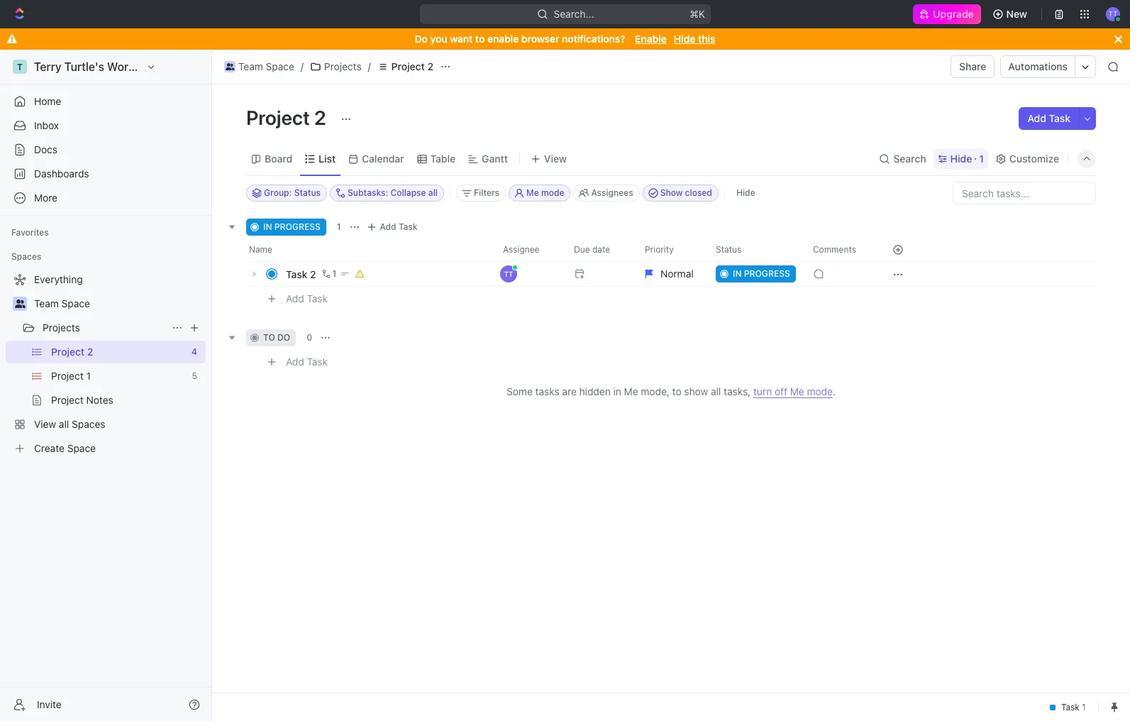 Task type: vqa. For each thing, say whether or not it's contained in the screenshot.
• related to Recent
no



Task type: locate. For each thing, give the bounding box(es) containing it.
0 vertical spatial project 2 link
[[374, 58, 437, 75]]

task for add task button over customize
[[1050, 112, 1071, 124]]

1 vertical spatial tt
[[504, 270, 514, 278]]

due date
[[574, 244, 610, 255]]

project 2 up 'board'
[[246, 106, 331, 129]]

1 vertical spatial view
[[34, 418, 56, 430]]

progress
[[274, 221, 321, 232], [744, 268, 791, 279]]

1 horizontal spatial view
[[544, 152, 567, 164]]

progress down status dropdown button
[[744, 268, 791, 279]]

add
[[1028, 112, 1047, 124], [380, 221, 397, 232], [286, 292, 304, 304], [286, 355, 304, 367]]

task down 0
[[307, 355, 328, 367]]

0 horizontal spatial spaces
[[11, 251, 41, 262]]

inbox link
[[6, 114, 206, 137]]

1 vertical spatial project 2 link
[[51, 341, 186, 363]]

1 horizontal spatial status
[[716, 244, 742, 255]]

subtasks:
[[348, 187, 388, 198]]

hide left this
[[674, 33, 696, 45]]

me left mode,
[[624, 385, 639, 397]]

list link
[[316, 149, 336, 169]]

closed
[[685, 187, 713, 198]]

invite
[[37, 698, 62, 710]]

project up view all spaces
[[51, 394, 84, 406]]

1 horizontal spatial mode
[[807, 385, 833, 397]]

projects
[[324, 60, 362, 72], [43, 322, 80, 334]]

progress down group: status
[[274, 221, 321, 232]]

0 horizontal spatial to
[[263, 332, 275, 343]]

0 horizontal spatial mode
[[542, 187, 565, 198]]

docs link
[[6, 138, 206, 161]]

all right collapse
[[429, 187, 438, 198]]

projects link
[[307, 58, 365, 75], [43, 317, 166, 339]]

0 horizontal spatial view
[[34, 418, 56, 430]]

2 horizontal spatial to
[[673, 385, 682, 397]]

1 vertical spatial mode
[[807, 385, 833, 397]]

project up project notes
[[51, 370, 84, 382]]

1 horizontal spatial all
[[429, 187, 438, 198]]

0 horizontal spatial projects
[[43, 322, 80, 334]]

2 inside 'tree'
[[87, 346, 93, 358]]

0 horizontal spatial in progress
[[263, 221, 321, 232]]

to left do at the left of page
[[263, 332, 275, 343]]

tt
[[1109, 9, 1118, 18], [504, 270, 514, 278]]

add up name dropdown button
[[380, 221, 397, 232]]

0 horizontal spatial status
[[294, 187, 321, 198]]

mode right off
[[807, 385, 833, 397]]

status right group:
[[294, 187, 321, 198]]

show
[[685, 385, 709, 397]]

0 vertical spatial in progress
[[263, 221, 321, 232]]

0 vertical spatial to
[[476, 33, 485, 45]]

me
[[527, 187, 539, 198], [624, 385, 639, 397], [791, 385, 805, 397]]

all inside 'tree'
[[59, 418, 69, 430]]

gantt link
[[479, 149, 508, 169]]

project 2 link down do
[[374, 58, 437, 75]]

user group image
[[226, 63, 234, 70], [15, 300, 25, 308]]

home
[[34, 95, 61, 107]]

1 vertical spatial hide
[[951, 152, 973, 164]]

new button
[[987, 3, 1036, 26]]

to right want
[[476, 33, 485, 45]]

2 horizontal spatial hide
[[951, 152, 973, 164]]

1 inside button
[[333, 268, 337, 279]]

0 horizontal spatial hide
[[674, 33, 696, 45]]

more button
[[6, 187, 206, 209]]

2 vertical spatial project 2
[[51, 346, 93, 358]]

2 vertical spatial hide
[[737, 187, 756, 198]]

1 vertical spatial progress
[[744, 268, 791, 279]]

0 vertical spatial all
[[429, 187, 438, 198]]

0 vertical spatial view
[[544, 152, 567, 164]]

view inside button
[[544, 152, 567, 164]]

status
[[294, 187, 321, 198], [716, 244, 742, 255]]

customize button
[[991, 149, 1064, 169]]

add task down task 2
[[286, 292, 328, 304]]

dashboards link
[[6, 163, 206, 185]]

1 vertical spatial in
[[733, 268, 742, 279]]

0 vertical spatial team space
[[238, 60, 294, 72]]

0 vertical spatial space
[[266, 60, 294, 72]]

tree containing everything
[[6, 268, 206, 460]]

favorites
[[11, 227, 49, 238]]

1 horizontal spatial project 2
[[246, 106, 331, 129]]

add task for add task button over customize
[[1028, 112, 1071, 124]]

in progress button
[[708, 261, 805, 287]]

tree inside sidebar navigation
[[6, 268, 206, 460]]

upgrade
[[934, 8, 974, 20]]

1 horizontal spatial tt button
[[1102, 3, 1125, 26]]

view button
[[526, 149, 572, 169]]

1 left customize "button"
[[980, 152, 984, 164]]

me down view button
[[527, 187, 539, 198]]

2 / from the left
[[368, 60, 371, 72]]

mode
[[542, 187, 565, 198], [807, 385, 833, 397]]

spaces down project notes
[[72, 418, 105, 430]]

1 vertical spatial spaces
[[72, 418, 105, 430]]

1 horizontal spatial /
[[368, 60, 371, 72]]

in progress down status dropdown button
[[733, 268, 791, 279]]

all right show
[[711, 385, 721, 397]]

1 horizontal spatial progress
[[744, 268, 791, 279]]

add task up customize
[[1028, 112, 1071, 124]]

favorites button
[[6, 224, 54, 241]]

1 vertical spatial in progress
[[733, 268, 791, 279]]

to left show
[[673, 385, 682, 397]]

hide button
[[731, 185, 761, 202]]

hide right closed
[[737, 187, 756, 198]]

in down status dropdown button
[[733, 268, 742, 279]]

1 vertical spatial tt button
[[495, 261, 566, 287]]

view for view
[[544, 152, 567, 164]]

normal
[[661, 268, 694, 280]]

/
[[301, 60, 304, 72], [368, 60, 371, 72]]

project 1
[[51, 370, 91, 382]]

1 horizontal spatial me
[[624, 385, 639, 397]]

calendar link
[[359, 149, 404, 169]]

1 vertical spatial team space
[[34, 297, 90, 309]]

1 horizontal spatial project 2 link
[[374, 58, 437, 75]]

1 inside 'tree'
[[86, 370, 91, 382]]

status inside dropdown button
[[716, 244, 742, 255]]

spaces
[[11, 251, 41, 262], [72, 418, 105, 430]]

project 2 inside 'tree'
[[51, 346, 93, 358]]

1 vertical spatial projects
[[43, 322, 80, 334]]

hide for hide 1
[[951, 152, 973, 164]]

some
[[507, 385, 533, 397]]

1 vertical spatial team
[[34, 297, 59, 309]]

1 horizontal spatial hide
[[737, 187, 756, 198]]

all up create space
[[59, 418, 69, 430]]

project 2
[[392, 60, 434, 72], [246, 106, 331, 129], [51, 346, 93, 358]]

2 horizontal spatial all
[[711, 385, 721, 397]]

0 vertical spatial team space link
[[221, 58, 298, 75]]

0 vertical spatial project 2
[[392, 60, 434, 72]]

dashboards
[[34, 168, 89, 180]]

new
[[1007, 8, 1028, 20]]

1 vertical spatial space
[[61, 297, 90, 309]]

1 horizontal spatial team
[[238, 60, 263, 72]]

task up customize
[[1050, 112, 1071, 124]]

want
[[450, 33, 473, 45]]

view inside 'tree'
[[34, 418, 56, 430]]

project up 'board'
[[246, 106, 310, 129]]

in progress down group: status
[[263, 221, 321, 232]]

1 vertical spatial status
[[716, 244, 742, 255]]

project up project 1
[[51, 346, 85, 358]]

this
[[698, 33, 716, 45]]

1 horizontal spatial projects
[[324, 60, 362, 72]]

1 horizontal spatial spaces
[[72, 418, 105, 430]]

create space link
[[6, 437, 203, 460]]

0 vertical spatial tt
[[1109, 9, 1118, 18]]

in right hidden
[[614, 385, 622, 397]]

2 vertical spatial all
[[59, 418, 69, 430]]

team space
[[238, 60, 294, 72], [34, 297, 90, 309]]

1 vertical spatial user group image
[[15, 300, 25, 308]]

name button
[[246, 238, 495, 261]]

1 vertical spatial projects link
[[43, 317, 166, 339]]

0 horizontal spatial /
[[301, 60, 304, 72]]

tree
[[6, 268, 206, 460]]

0 vertical spatial progress
[[274, 221, 321, 232]]

1 right task 2
[[333, 268, 337, 279]]

normal button
[[637, 261, 708, 287]]

add down do at the left of page
[[286, 355, 304, 367]]

in up name
[[263, 221, 272, 232]]

2 up project 1
[[87, 346, 93, 358]]

1 up project notes
[[86, 370, 91, 382]]

automations button
[[1002, 56, 1075, 77]]

0 horizontal spatial team space link
[[34, 292, 203, 315]]

view up me mode
[[544, 152, 567, 164]]

1 horizontal spatial tt
[[1109, 9, 1118, 18]]

me mode button
[[509, 185, 571, 202]]

4
[[192, 346, 197, 357]]

2 vertical spatial in
[[614, 385, 622, 397]]

do you want to enable browser notifications? enable hide this
[[415, 33, 716, 45]]

1 vertical spatial team space link
[[34, 292, 203, 315]]

0 vertical spatial mode
[[542, 187, 565, 198]]

status up in progress dropdown button
[[716, 244, 742, 255]]

0 vertical spatial team
[[238, 60, 263, 72]]

add task for add task button below task 2
[[286, 292, 328, 304]]

0 horizontal spatial tt
[[504, 270, 514, 278]]

t
[[17, 61, 23, 72]]

home link
[[6, 90, 206, 113]]

0 horizontal spatial projects link
[[43, 317, 166, 339]]

collapse
[[391, 187, 426, 198]]

project 2 link
[[374, 58, 437, 75], [51, 341, 186, 363]]

0 horizontal spatial project 2
[[51, 346, 93, 358]]

0 vertical spatial in
[[263, 221, 272, 232]]

inbox
[[34, 119, 59, 131]]

spaces down favorites button
[[11, 251, 41, 262]]

mode down view button
[[542, 187, 565, 198]]

task
[[1050, 112, 1071, 124], [399, 221, 418, 232], [286, 268, 308, 280], [307, 292, 328, 304], [307, 355, 328, 367]]

2 horizontal spatial project 2
[[392, 60, 434, 72]]

1 horizontal spatial in progress
[[733, 268, 791, 279]]

task left 1 button
[[286, 268, 308, 280]]

2 horizontal spatial in
[[733, 268, 742, 279]]

team space inside 'tree'
[[34, 297, 90, 309]]

sidebar navigation
[[0, 50, 215, 721]]

view up create
[[34, 418, 56, 430]]

to
[[476, 33, 485, 45], [263, 332, 275, 343], [673, 385, 682, 397]]

in
[[263, 221, 272, 232], [733, 268, 742, 279], [614, 385, 622, 397]]

0 horizontal spatial all
[[59, 418, 69, 430]]

do
[[278, 332, 290, 343]]

project 2 down do
[[392, 60, 434, 72]]

in progress inside dropdown button
[[733, 268, 791, 279]]

0 horizontal spatial progress
[[274, 221, 321, 232]]

hide inside button
[[737, 187, 756, 198]]

task down collapse
[[399, 221, 418, 232]]

task down 1 button
[[307, 292, 328, 304]]

share
[[960, 60, 987, 72]]

1 horizontal spatial team space
[[238, 60, 294, 72]]

add task button
[[1020, 107, 1080, 130], [363, 219, 423, 236], [280, 290, 334, 307], [280, 353, 334, 371]]

tt button
[[1102, 3, 1125, 26], [495, 261, 566, 287]]

0 horizontal spatial team
[[34, 297, 59, 309]]

more
[[34, 192, 58, 204]]

project 2 link up project 1 link
[[51, 341, 186, 363]]

add task down 0
[[286, 355, 328, 367]]

0 vertical spatial user group image
[[226, 63, 234, 70]]

team
[[238, 60, 263, 72], [34, 297, 59, 309]]

2 up list
[[314, 106, 326, 129]]

projects inside 'tree'
[[43, 322, 80, 334]]

me inside dropdown button
[[527, 187, 539, 198]]

show closed
[[661, 187, 713, 198]]

terry
[[34, 60, 61, 73]]

user group image inside 'tree'
[[15, 300, 25, 308]]

0 horizontal spatial team space
[[34, 297, 90, 309]]

due date button
[[566, 238, 637, 261]]

0 horizontal spatial me
[[527, 187, 539, 198]]

hide right search
[[951, 152, 973, 164]]

0 horizontal spatial user group image
[[15, 300, 25, 308]]

hide
[[674, 33, 696, 45], [951, 152, 973, 164], [737, 187, 756, 198]]

enable
[[488, 33, 519, 45]]

project 2 up project 1
[[51, 346, 93, 358]]

search button
[[876, 149, 931, 169]]

mode inside dropdown button
[[542, 187, 565, 198]]

view all spaces link
[[6, 413, 203, 436]]

2 vertical spatial to
[[673, 385, 682, 397]]

me right off
[[791, 385, 805, 397]]

1 horizontal spatial projects link
[[307, 58, 365, 75]]



Task type: describe. For each thing, give the bounding box(es) containing it.
0 horizontal spatial tt button
[[495, 261, 566, 287]]

customize
[[1010, 152, 1060, 164]]

add task button down 0
[[280, 353, 334, 371]]

everything link
[[6, 268, 203, 291]]

turn off me mode link
[[754, 385, 833, 398]]

progress inside in progress dropdown button
[[744, 268, 791, 279]]

comments button
[[805, 238, 876, 261]]

project for project 1 link
[[51, 370, 84, 382]]

hidden
[[580, 385, 611, 397]]

priority button
[[637, 238, 708, 261]]

turtle's
[[64, 60, 104, 73]]

1 horizontal spatial user group image
[[226, 63, 234, 70]]

upgrade link
[[914, 4, 981, 24]]

mode,
[[641, 385, 670, 397]]

.
[[833, 385, 836, 397]]

project for project notes link
[[51, 394, 84, 406]]

project notes
[[51, 394, 113, 406]]

add task button down task 2
[[280, 290, 334, 307]]

board link
[[262, 149, 293, 169]]

show closed button
[[643, 185, 719, 202]]

filters button
[[456, 185, 506, 202]]

0 vertical spatial tt button
[[1102, 3, 1125, 26]]

view button
[[526, 142, 572, 175]]

list
[[319, 152, 336, 164]]

gantt
[[482, 152, 508, 164]]

2 left 1 button
[[310, 268, 316, 280]]

everything
[[34, 273, 83, 285]]

1 vertical spatial all
[[711, 385, 721, 397]]

create
[[34, 442, 65, 454]]

add task for add task button under 0
[[286, 355, 328, 367]]

to do
[[263, 332, 290, 343]]

name
[[249, 244, 272, 255]]

in inside dropdown button
[[733, 268, 742, 279]]

1 horizontal spatial in
[[614, 385, 622, 397]]

calendar
[[362, 152, 404, 164]]

group: status
[[264, 187, 321, 198]]

project down do
[[392, 60, 425, 72]]

search
[[894, 152, 927, 164]]

due
[[574, 244, 590, 255]]

0 vertical spatial hide
[[674, 33, 696, 45]]

turn
[[754, 385, 772, 397]]

0
[[307, 332, 312, 343]]

project for project 2 link to the left
[[51, 346, 85, 358]]

assignee button
[[495, 238, 566, 261]]

0 horizontal spatial in
[[263, 221, 272, 232]]

table link
[[428, 149, 456, 169]]

2 vertical spatial space
[[67, 442, 96, 454]]

view all spaces
[[34, 418, 105, 430]]

notifications?
[[562, 33, 626, 45]]

add task button up customize
[[1020, 107, 1080, 130]]

spaces inside 'tree'
[[72, 418, 105, 430]]

assignee
[[503, 244, 540, 255]]

project 1 link
[[51, 365, 186, 388]]

me mode
[[527, 187, 565, 198]]

task for add task button below task 2
[[307, 292, 328, 304]]

hide 1
[[951, 152, 984, 164]]

add task button up name dropdown button
[[363, 219, 423, 236]]

0 vertical spatial spaces
[[11, 251, 41, 262]]

status button
[[708, 238, 805, 261]]

⌘k
[[690, 8, 705, 20]]

group:
[[264, 187, 292, 198]]

off
[[775, 385, 788, 397]]

subtasks: collapse all
[[348, 187, 438, 198]]

notes
[[86, 394, 113, 406]]

2 horizontal spatial me
[[791, 385, 805, 397]]

1 horizontal spatial to
[[476, 33, 485, 45]]

are
[[562, 385, 577, 397]]

create space
[[34, 442, 96, 454]]

workspace
[[107, 60, 166, 73]]

1 horizontal spatial team space link
[[221, 58, 298, 75]]

terry turtle's workspace, , element
[[13, 60, 27, 74]]

docs
[[34, 143, 58, 155]]

table
[[431, 152, 456, 164]]

tasks,
[[724, 385, 751, 397]]

task 2
[[286, 268, 316, 280]]

automations
[[1009, 60, 1068, 72]]

view for view all spaces
[[34, 418, 56, 430]]

1 up name dropdown button
[[337, 221, 341, 232]]

project notes link
[[51, 389, 203, 412]]

priority
[[645, 244, 674, 255]]

date
[[593, 244, 610, 255]]

0 vertical spatial projects
[[324, 60, 362, 72]]

0 vertical spatial projects link
[[307, 58, 365, 75]]

add task down subtasks: collapse all
[[380, 221, 418, 232]]

1 / from the left
[[301, 60, 304, 72]]

browser
[[522, 33, 560, 45]]

search...
[[554, 8, 594, 20]]

you
[[431, 33, 448, 45]]

assignees
[[592, 187, 634, 198]]

terry turtle's workspace
[[34, 60, 166, 73]]

add up customize
[[1028, 112, 1047, 124]]

1 vertical spatial to
[[263, 332, 275, 343]]

do
[[415, 33, 428, 45]]

add down task 2
[[286, 292, 304, 304]]

filters
[[474, 187, 500, 198]]

team inside sidebar navigation
[[34, 297, 59, 309]]

assignees button
[[574, 185, 640, 202]]

1 button
[[319, 267, 339, 281]]

2 down you
[[428, 60, 434, 72]]

hide for hide
[[737, 187, 756, 198]]

0 horizontal spatial project 2 link
[[51, 341, 186, 363]]

tasks
[[536, 385, 560, 397]]

Search tasks... text field
[[954, 182, 1096, 204]]

some tasks are hidden in me mode, to show all tasks, turn off me mode .
[[507, 385, 836, 397]]

task for add task button under 0
[[307, 355, 328, 367]]

0 vertical spatial status
[[294, 187, 321, 198]]

comments
[[813, 244, 857, 255]]

1 vertical spatial project 2
[[246, 106, 331, 129]]



